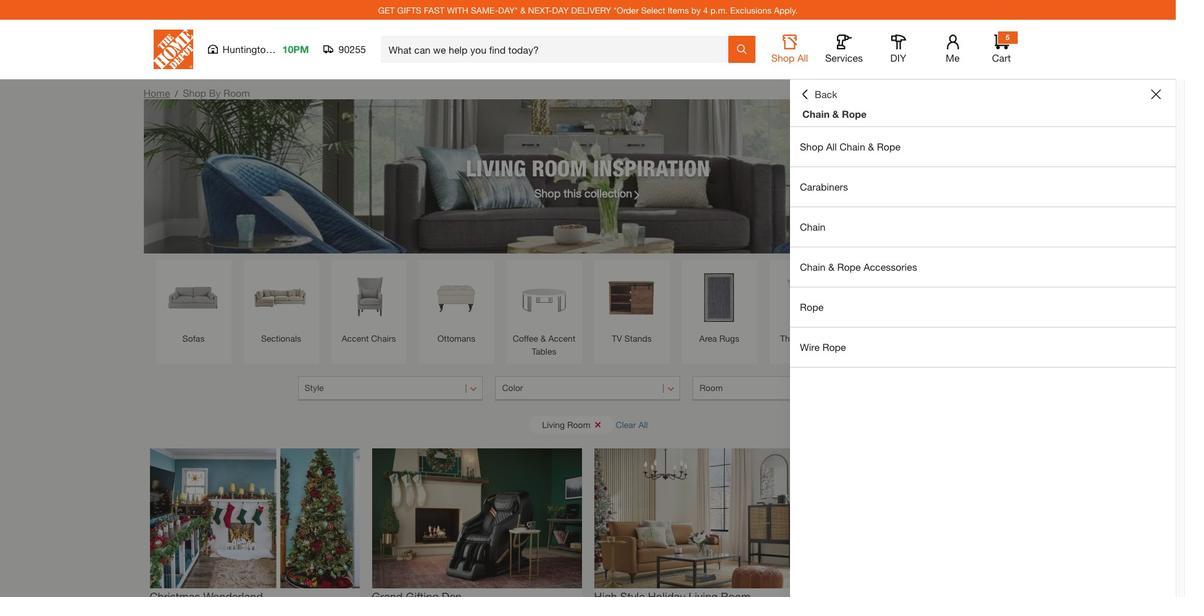Task type: describe. For each thing, give the bounding box(es) containing it.
clear all
[[616, 419, 648, 430]]

accent inside coffee & accent tables
[[548, 333, 575, 344]]

living for living room
[[542, 419, 565, 430]]

back
[[815, 88, 837, 100]]

home / shop by room
[[144, 87, 250, 99]]

5
[[1006, 33, 1010, 42]]

sofas image
[[162, 266, 225, 329]]

throw blankets image
[[863, 266, 926, 329]]

10pm
[[282, 43, 309, 55]]

drawer close image
[[1151, 90, 1161, 99]]

stands
[[624, 333, 652, 344]]

4
[[703, 5, 708, 15]]

fast
[[424, 5, 445, 15]]

90255 button
[[324, 43, 366, 56]]

menu containing shop all chain & rope
[[790, 127, 1176, 368]]

park
[[274, 43, 294, 55]]

home link
[[144, 87, 170, 99]]

get
[[378, 5, 395, 15]]

1 accent from the left
[[342, 333, 369, 344]]

cart 5
[[992, 33, 1011, 64]]

carabiners
[[800, 181, 848, 193]]

p.m.
[[710, 5, 728, 15]]

me
[[946, 52, 960, 64]]

coffee & accent tables image
[[513, 266, 576, 329]]

living room button
[[530, 416, 614, 434]]

coffee & accent tables
[[513, 333, 575, 357]]

sectionals link
[[250, 266, 313, 345]]

area
[[699, 333, 717, 344]]

shop for shop this collection
[[534, 186, 561, 200]]

chain & rope accessories link
[[790, 248, 1176, 287]]

rope link
[[790, 288, 1176, 327]]

day*
[[498, 5, 518, 15]]

me button
[[933, 35, 973, 64]]

area rugs
[[699, 333, 739, 344]]

chain & rope accessories
[[800, 261, 917, 273]]

throw
[[780, 333, 804, 344]]

tv stands image
[[600, 266, 663, 329]]

home
[[144, 87, 170, 99]]

accent chairs link
[[337, 266, 400, 345]]

curtains & drapes image
[[951, 266, 1014, 329]]

color button
[[495, 377, 681, 401]]

apply.
[[774, 5, 798, 15]]

& for chain & rope
[[832, 108, 839, 120]]

style button
[[298, 377, 483, 401]]

area rugs link
[[688, 266, 751, 345]]

shop all chain & rope
[[800, 141, 901, 152]]

back button
[[800, 88, 837, 101]]

all for shop all
[[797, 52, 808, 64]]

rugs
[[719, 333, 739, 344]]

day
[[552, 5, 569, 15]]

tv
[[612, 333, 622, 344]]

tables
[[532, 346, 556, 357]]

chain link
[[790, 207, 1176, 247]]

accent chairs image
[[337, 266, 400, 329]]

shop for shop all chain & rope
[[800, 141, 823, 152]]

collection
[[585, 186, 632, 200]]

this
[[564, 186, 581, 200]]

room inside "living room" button
[[567, 419, 590, 430]]

huntington park
[[223, 43, 294, 55]]

sofas
[[182, 333, 205, 344]]

get gifts fast with same-day* & next-day delivery *order select items by 4 p.m. exclusions apply.
[[378, 5, 798, 15]]

clear
[[616, 419, 636, 430]]

shop for shop all
[[771, 52, 795, 64]]

delivery
[[571, 5, 611, 15]]

cart
[[992, 52, 1011, 64]]

all for clear all
[[639, 419, 648, 430]]

room button
[[693, 377, 878, 401]]

exclusions
[[730, 5, 772, 15]]

sectionals
[[261, 333, 301, 344]]

90255
[[339, 43, 366, 55]]

select
[[641, 5, 665, 15]]

*order
[[614, 5, 639, 15]]

sectionals image
[[250, 266, 313, 329]]

What can we help you find today? search field
[[389, 36, 727, 62]]

chairs
[[371, 333, 396, 344]]

room up this
[[532, 155, 587, 181]]



Task type: locate. For each thing, give the bounding box(es) containing it.
shop this collection
[[534, 186, 632, 200]]

inspiration
[[593, 155, 710, 181]]

accent
[[342, 333, 369, 344], [548, 333, 575, 344]]

sofas link
[[162, 266, 225, 345]]

throw pillows image
[[776, 266, 839, 329]]

all inside button
[[639, 419, 648, 430]]

living inside button
[[542, 419, 565, 430]]

& for chain & rope accessories
[[828, 261, 835, 273]]

carabiners link
[[790, 167, 1176, 207]]

room down color button at the bottom
[[567, 419, 590, 430]]

room down area
[[700, 383, 723, 393]]

menu
[[790, 127, 1176, 368]]

0 horizontal spatial stretchy image image
[[150, 449, 360, 589]]

wire rope link
[[790, 328, 1176, 367]]

1 horizontal spatial accent
[[548, 333, 575, 344]]

rope inside 'link'
[[822, 341, 846, 353]]

chain for chain & rope accessories
[[800, 261, 826, 273]]

ottomans image
[[425, 266, 488, 329]]

all inside button
[[797, 52, 808, 64]]

by
[[209, 87, 221, 99]]

/
[[175, 88, 178, 99]]

0 vertical spatial all
[[797, 52, 808, 64]]

room
[[223, 87, 250, 99], [532, 155, 587, 181], [700, 383, 723, 393], [567, 419, 590, 430]]

next-
[[528, 5, 552, 15]]

chain for chain & rope
[[802, 108, 830, 120]]

all
[[797, 52, 808, 64], [826, 141, 837, 152], [639, 419, 648, 430]]

shop inside button
[[771, 52, 795, 64]]

living
[[466, 155, 526, 181], [542, 419, 565, 430]]

services
[[825, 52, 863, 64]]

wire rope
[[800, 341, 846, 353]]

0 vertical spatial living
[[466, 155, 526, 181]]

shop down apply.
[[771, 52, 795, 64]]

ottomans link
[[425, 266, 488, 345]]

huntington
[[223, 43, 271, 55]]

all for shop all chain & rope
[[826, 141, 837, 152]]

1 vertical spatial living
[[542, 419, 565, 430]]

living room
[[542, 419, 590, 430]]

0 horizontal spatial living
[[466, 155, 526, 181]]

diy button
[[879, 35, 918, 64]]

1 horizontal spatial stretchy image image
[[372, 449, 582, 589]]

wire
[[800, 341, 820, 353]]

2 horizontal spatial all
[[826, 141, 837, 152]]

area rugs image
[[688, 266, 751, 329]]

2 vertical spatial all
[[639, 419, 648, 430]]

& inside coffee & accent tables
[[541, 333, 546, 344]]

shop left this
[[534, 186, 561, 200]]

items
[[668, 5, 689, 15]]

shop right /
[[183, 87, 206, 99]]

1 vertical spatial all
[[826, 141, 837, 152]]

& for coffee & accent tables
[[541, 333, 546, 344]]

accessories
[[864, 261, 917, 273]]

0 horizontal spatial all
[[639, 419, 648, 430]]

& inside chain & rope accessories link
[[828, 261, 835, 273]]

rope
[[842, 108, 867, 120], [877, 141, 901, 152], [837, 261, 861, 273], [800, 301, 824, 313], [822, 341, 846, 353]]

shop all button
[[770, 35, 810, 64]]

living for living room inspiration
[[466, 155, 526, 181]]

2 stretchy image image from the left
[[372, 449, 582, 589]]

accent up tables
[[548, 333, 575, 344]]

coffee & accent tables link
[[513, 266, 576, 358]]

style
[[305, 383, 324, 393]]

shop all chain & rope link
[[790, 127, 1176, 167]]

with
[[447, 5, 468, 15]]

all up back button on the right top
[[797, 52, 808, 64]]

feedback link image
[[1169, 209, 1185, 275]]

accent left chairs on the left
[[342, 333, 369, 344]]

3 stretchy image image from the left
[[594, 449, 804, 589]]

color
[[502, 383, 523, 393]]

coffee
[[513, 333, 538, 344]]

chain for chain
[[800, 221, 826, 233]]

tv stands link
[[600, 266, 663, 345]]

room right by
[[223, 87, 250, 99]]

ottomans
[[437, 333, 476, 344]]

clear all button
[[616, 414, 648, 436]]

chain
[[802, 108, 830, 120], [840, 141, 865, 152], [800, 221, 826, 233], [800, 261, 826, 273]]

services button
[[824, 35, 864, 64]]

diy
[[890, 52, 906, 64]]

same-
[[471, 5, 498, 15]]

throw pillows
[[780, 333, 834, 344]]

&
[[520, 5, 526, 15], [832, 108, 839, 120], [868, 141, 874, 152], [828, 261, 835, 273], [541, 333, 546, 344]]

2 horizontal spatial stretchy image image
[[594, 449, 804, 589]]

accent chairs
[[342, 333, 396, 344]]

all down chain & rope
[[826, 141, 837, 152]]

by
[[691, 5, 701, 15]]

shop all
[[771, 52, 808, 64]]

shop down chain & rope
[[800, 141, 823, 152]]

2 accent from the left
[[548, 333, 575, 344]]

gifts
[[397, 5, 422, 15]]

throw pillows link
[[776, 266, 839, 345]]

pillows
[[807, 333, 834, 344]]

1 stretchy image image from the left
[[150, 449, 360, 589]]

1 horizontal spatial living
[[542, 419, 565, 430]]

& inside shop all chain & rope link
[[868, 141, 874, 152]]

chain inside 'link'
[[800, 221, 826, 233]]

stretchy image image
[[150, 449, 360, 589], [372, 449, 582, 589], [594, 449, 804, 589]]

the home depot logo image
[[153, 30, 193, 69]]

shop this collection link
[[534, 185, 642, 202]]

chain & rope
[[802, 108, 867, 120]]

0 horizontal spatial accent
[[342, 333, 369, 344]]

all right the clear at the bottom of the page
[[639, 419, 648, 430]]

tv stands
[[612, 333, 652, 344]]

shop
[[771, 52, 795, 64], [183, 87, 206, 99], [800, 141, 823, 152], [534, 186, 561, 200]]

all inside menu
[[826, 141, 837, 152]]

1 horizontal spatial all
[[797, 52, 808, 64]]

room inside room button
[[700, 383, 723, 393]]

living room inspiration
[[466, 155, 710, 181]]



Task type: vqa. For each thing, say whether or not it's contained in the screenshot.
Sofas image in the left of the page
yes



